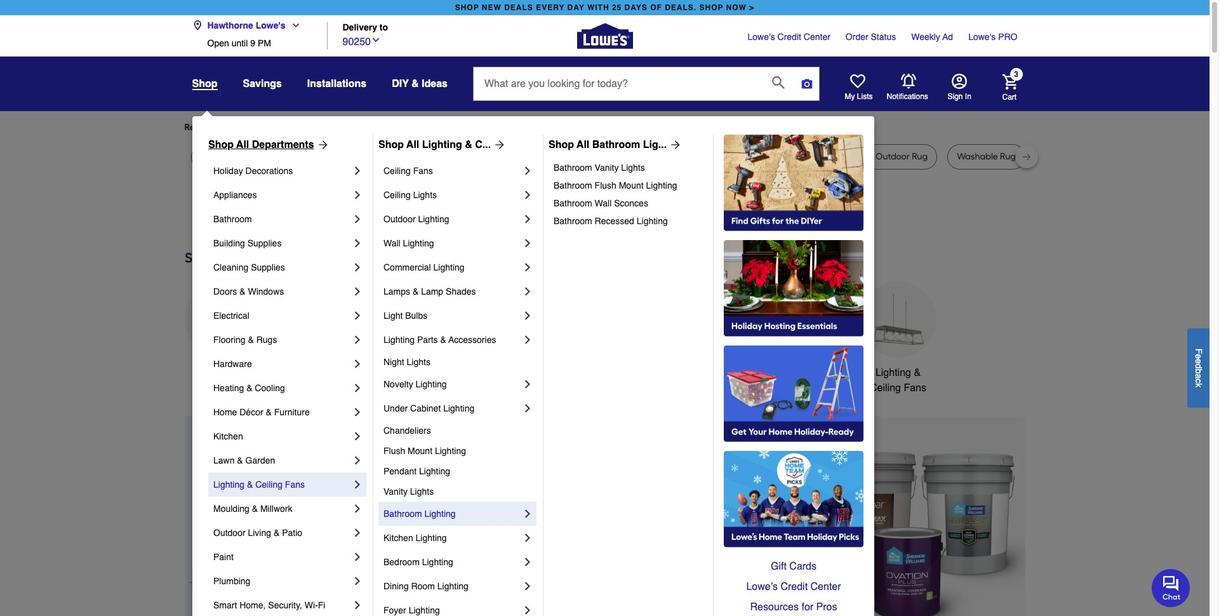 Task type: describe. For each thing, give the bounding box(es) containing it.
building
[[213, 238, 245, 248]]

chevron right image for ceiling fans
[[522, 165, 534, 177]]

find gifts for the diyer. image
[[724, 135, 864, 231]]

foyer lighting link
[[384, 598, 522, 616]]

under cabinet lighting link
[[384, 396, 522, 421]]

chevron right image for lawn & garden
[[351, 454, 364, 467]]

resources
[[751, 602, 799, 613]]

chevron right image for bedroom lighting
[[522, 556, 534, 569]]

installations button
[[307, 72, 367, 95]]

rug rug
[[262, 151, 295, 162]]

indoor
[[848, 151, 874, 162]]

shop all departments
[[208, 139, 314, 151]]

arrow right image for shop all departments
[[314, 138, 329, 151]]

flush mount lighting
[[384, 446, 466, 456]]

5x8
[[218, 151, 232, 162]]

lowe's inside hawthorne lowe's "button"
[[256, 20, 286, 30]]

lights for vanity lights
[[410, 487, 434, 497]]

outdoor living & patio
[[213, 528, 302, 538]]

chevron right image for flooring & rugs
[[351, 333, 364, 346]]

allen and roth area rug
[[505, 151, 603, 162]]

0 horizontal spatial mount
[[408, 446, 433, 456]]

smart home
[[773, 367, 830, 379]]

chandeliers
[[384, 426, 431, 436]]

2 horizontal spatial for
[[802, 602, 814, 613]]

appliances link
[[213, 183, 351, 207]]

bathroom lighting link
[[384, 502, 522, 526]]

hardware link
[[213, 352, 351, 376]]

novelty
[[384, 379, 413, 389]]

allen for allen and roth rug
[[632, 151, 652, 162]]

notifications
[[887, 92, 929, 101]]

90250 button
[[343, 33, 381, 49]]

0 horizontal spatial fans
[[285, 480, 305, 490]]

bathroom link
[[213, 207, 351, 231]]

electrical link
[[213, 304, 351, 328]]

home,
[[240, 600, 266, 610]]

light bulbs link
[[384, 304, 522, 328]]

chevron right image for electrical
[[351, 309, 364, 322]]

lights for night lights
[[407, 357, 431, 367]]

chevron right image for novelty lighting
[[522, 378, 534, 391]]

2 rug from the left
[[262, 151, 277, 162]]

roth for area
[[545, 151, 564, 162]]

pendant lighting link
[[384, 461, 534, 482]]

kitchen for kitchen faucets
[[476, 367, 510, 379]]

dining room lighting link
[[384, 574, 522, 598]]

home inside button
[[803, 367, 830, 379]]

lamps & lamp shades
[[384, 286, 476, 297]]

lowe's pro
[[969, 32, 1018, 42]]

ceiling lights
[[384, 190, 437, 200]]

outdoor living & patio link
[[213, 521, 351, 545]]

arrow left image
[[421, 527, 434, 540]]

open
[[207, 38, 229, 48]]

chevron right image for doors & windows
[[351, 285, 364, 298]]

recommended searches for you heading
[[185, 121, 1026, 134]]

heating & cooling
[[213, 383, 285, 393]]

holiday
[[213, 166, 243, 176]]

living
[[248, 528, 271, 538]]

security,
[[268, 600, 302, 610]]

chat invite button image
[[1152, 568, 1191, 607]]

deals.
[[665, 3, 697, 12]]

bathroom recessed lighting link
[[554, 212, 704, 230]]

shop button
[[192, 77, 218, 90]]

doors & windows
[[213, 286, 284, 297]]

every
[[536, 3, 565, 12]]

patio
[[282, 528, 302, 538]]

ceiling lights link
[[384, 183, 522, 207]]

lighting & ceiling fans inside lighting & ceiling fans link
[[213, 480, 305, 490]]

for for searches
[[287, 122, 298, 133]]

lighting & ceiling fans inside lighting & ceiling fans button
[[870, 367, 927, 394]]

now
[[726, 3, 747, 12]]

until
[[232, 38, 248, 48]]

savings button
[[243, 72, 282, 95]]

0 horizontal spatial vanity
[[384, 487, 408, 497]]

outdoor for outdoor lighting
[[384, 214, 416, 224]]

bathroom vanity lights
[[554, 163, 645, 173]]

ceiling inside the lighting & ceiling fans
[[870, 382, 901, 394]]

desk
[[456, 151, 475, 162]]

diy
[[392, 78, 409, 90]]

delivery to
[[343, 23, 388, 33]]

lamps
[[384, 286, 410, 297]]

3
[[1015, 70, 1019, 79]]

lists
[[857, 92, 873, 101]]

chevron right image for wall lighting
[[522, 237, 534, 250]]

allen for allen and roth area rug
[[505, 151, 524, 162]]

heating & cooling link
[[213, 376, 351, 400]]

lighting inside 'link'
[[418, 214, 449, 224]]

lowe's home improvement account image
[[952, 74, 967, 89]]

cart
[[1003, 92, 1017, 101]]

arrow right image for shop all lighting & c...
[[491, 138, 506, 151]]

fans inside the lighting & ceiling fans
[[904, 382, 927, 394]]

5 rug from the left
[[587, 151, 603, 162]]

and for allen and roth rug
[[654, 151, 670, 162]]

9 rug from the left
[[1001, 151, 1016, 162]]

smart for smart home
[[773, 367, 801, 379]]

free same-day delivery when you order 1 gallon or more of paint by 2 p m. image
[[410, 416, 1026, 616]]

cleaning supplies link
[[213, 255, 351, 280]]

washable for washable area rug
[[738, 151, 779, 162]]

rugs
[[256, 335, 277, 345]]

hawthorne
[[207, 20, 253, 30]]

chevron right image for smart home, security, wi-fi
[[351, 599, 364, 612]]

bulbs
[[405, 311, 428, 321]]

cards
[[790, 561, 817, 572]]

weekly ad link
[[912, 30, 954, 43]]

center for lowe's credit center
[[811, 581, 841, 593]]

kitchen for kitchen
[[213, 431, 243, 441]]

shop for shop all bathroom lig...
[[549, 139, 574, 151]]

for for suggestions
[[400, 122, 411, 133]]

25
[[612, 3, 622, 12]]

bedroom lighting
[[384, 557, 453, 567]]

outdoor for outdoor living & patio
[[213, 528, 246, 538]]

lawn & garden link
[[213, 448, 351, 473]]

chevron right image for bathroom lighting
[[522, 508, 534, 520]]

cooling
[[255, 383, 285, 393]]

f e e d b a c k button
[[1188, 328, 1210, 408]]

all for bathroom
[[577, 139, 590, 151]]

outdoor
[[876, 151, 910, 162]]

credit for lowe's
[[778, 32, 802, 42]]

diy & ideas
[[392, 78, 448, 90]]

installations
[[307, 78, 367, 90]]

Search Query text field
[[474, 67, 762, 100]]

1 vertical spatial wall
[[384, 238, 401, 248]]

7 rug from the left
[[803, 151, 819, 162]]

chevron right image for outdoor living & patio
[[351, 527, 364, 539]]

in
[[965, 92, 972, 101]]

chevron right image for lamps & lamp shades
[[522, 285, 534, 298]]

home décor & furniture
[[213, 407, 310, 417]]

and for allen and roth area rug
[[527, 151, 543, 162]]

8 rug from the left
[[912, 151, 928, 162]]

kitchen for kitchen lighting
[[384, 533, 413, 543]]

plumbing
[[213, 576, 251, 586]]

lowe's pro link
[[969, 30, 1018, 43]]

chevron right image for outdoor lighting
[[522, 213, 534, 226]]

lowe's home improvement notification center image
[[901, 74, 916, 89]]

shop 25 days of deals by category image
[[185, 247, 1026, 268]]

vanity lights
[[384, 487, 434, 497]]

searches
[[248, 122, 285, 133]]

1 area from the left
[[325, 151, 344, 162]]

under cabinet lighting
[[384, 403, 475, 414]]

chevron right image for lighting & ceiling fans
[[351, 478, 364, 491]]

0 vertical spatial appliances
[[213, 190, 257, 200]]

credit for lowe's
[[781, 581, 808, 593]]

shop all bathroom lig... link
[[549, 137, 682, 152]]

bedroom lighting link
[[384, 550, 522, 574]]

bathroom wall sconces link
[[554, 194, 704, 212]]

bathroom flush mount lighting
[[554, 180, 678, 191]]

1 shop from the left
[[455, 3, 479, 12]]

0 horizontal spatial flush
[[384, 446, 405, 456]]

sconces
[[614, 198, 649, 208]]

3 area from the left
[[781, 151, 801, 162]]

pm
[[258, 38, 271, 48]]

decorations for holiday
[[246, 166, 293, 176]]

lowe's home improvement lists image
[[850, 74, 866, 89]]

shop
[[192, 78, 218, 90]]

chevron right image for heating & cooling
[[351, 382, 364, 394]]

6 rug from the left
[[693, 151, 709, 162]]

appliances button
[[185, 281, 261, 380]]

chandeliers link
[[384, 421, 534, 441]]

novelty lighting
[[384, 379, 447, 389]]

dining room lighting
[[384, 581, 469, 591]]



Task type: locate. For each thing, give the bounding box(es) containing it.
1 vertical spatial fans
[[904, 382, 927, 394]]

flush up bathroom wall sconces
[[595, 180, 617, 191]]

vanity up the bathroom flush mount lighting
[[595, 163, 619, 173]]

chevron right image for building supplies
[[351, 237, 364, 250]]

0 vertical spatial chevron down image
[[286, 20, 301, 30]]

lowe's home improvement cart image
[[1003, 74, 1018, 89]]

lighting & ceiling fans link
[[213, 473, 351, 497]]

supplies for building supplies
[[248, 238, 282, 248]]

0 vertical spatial outdoor
[[384, 214, 416, 224]]

shop for shop all lighting & c...
[[379, 139, 404, 151]]

of
[[651, 3, 662, 12]]

outdoor down 'moulding'
[[213, 528, 246, 538]]

center for lowe's credit center
[[804, 32, 831, 42]]

delivery
[[343, 23, 377, 33]]

0 horizontal spatial washable
[[738, 151, 779, 162]]

chevron right image for appliances
[[351, 189, 364, 201]]

chevron right image
[[351, 189, 364, 201], [522, 189, 534, 201], [351, 213, 364, 226], [351, 237, 364, 250], [522, 237, 534, 250], [351, 261, 364, 274], [351, 285, 364, 298], [351, 309, 364, 322], [522, 309, 534, 322], [351, 333, 364, 346], [522, 378, 534, 391], [351, 406, 364, 419], [351, 502, 364, 515], [351, 551, 364, 563], [522, 580, 534, 593], [351, 599, 364, 612], [522, 604, 534, 616]]

1 rug from the left
[[200, 151, 216, 162]]

chevron right image for kitchen lighting
[[522, 532, 534, 544]]

1 washable from the left
[[738, 151, 779, 162]]

3 all from the left
[[577, 139, 590, 151]]

all down recommended searches for you heading
[[577, 139, 590, 151]]

roth for rug
[[673, 151, 691, 162]]

flush up pendant
[[384, 446, 405, 456]]

camera image
[[801, 77, 814, 90]]

0 vertical spatial credit
[[778, 32, 802, 42]]

shop inside shop all bathroom lig... link
[[549, 139, 574, 151]]

1 allen from the left
[[505, 151, 524, 162]]

pendant lighting
[[384, 466, 450, 476]]

2 horizontal spatial lowe's
[[969, 32, 996, 42]]

kitchen inside button
[[476, 367, 510, 379]]

washable area rug
[[738, 151, 819, 162]]

0 horizontal spatial decorations
[[246, 166, 293, 176]]

outdoor lighting
[[384, 214, 449, 224]]

chevron right image for foyer lighting
[[522, 604, 534, 616]]

allen right desk
[[505, 151, 524, 162]]

you up shop all lighting & c...
[[413, 122, 428, 133]]

1 vertical spatial chevron down image
[[371, 35, 381, 45]]

chevron right image
[[351, 165, 364, 177], [522, 165, 534, 177], [522, 213, 534, 226], [522, 261, 534, 274], [522, 285, 534, 298], [522, 333, 534, 346], [351, 358, 364, 370], [351, 382, 364, 394], [522, 402, 534, 415], [351, 430, 364, 443], [351, 454, 364, 467], [351, 478, 364, 491], [522, 508, 534, 520], [351, 527, 364, 539], [522, 532, 534, 544], [522, 556, 534, 569], [351, 575, 364, 588]]

kitchen left faucets
[[476, 367, 510, 379]]

supplies up cleaning supplies
[[248, 238, 282, 248]]

plumbing link
[[213, 569, 351, 593]]

0 horizontal spatial lighting & ceiling fans
[[213, 480, 305, 490]]

lighting inside the lighting & ceiling fans
[[876, 367, 912, 379]]

lowe's
[[256, 20, 286, 30], [748, 32, 775, 42], [969, 32, 996, 42]]

chevron right image for home décor & furniture
[[351, 406, 364, 419]]

1 horizontal spatial home
[[803, 367, 830, 379]]

lowe's home team holiday picks. image
[[724, 451, 864, 548]]

2 horizontal spatial all
[[577, 139, 590, 151]]

1 horizontal spatial all
[[407, 139, 419, 151]]

1 shop from the left
[[208, 139, 234, 151]]

get your home holiday-ready. image
[[724, 346, 864, 442]]

1 horizontal spatial for
[[400, 122, 411, 133]]

credit up search 'icon'
[[778, 32, 802, 42]]

holiday hosting essentials. image
[[724, 240, 864, 337]]

2 area from the left
[[566, 151, 585, 162]]

2 washable from the left
[[957, 151, 998, 162]]

shop inside shop all departments link
[[208, 139, 234, 151]]

for up departments
[[287, 122, 298, 133]]

lowe's inside lowe's pro link
[[969, 32, 996, 42]]

shop all lighting & c...
[[379, 139, 491, 151]]

0 horizontal spatial smart
[[213, 600, 237, 610]]

1 horizontal spatial chevron down image
[[371, 35, 381, 45]]

0 vertical spatial wall
[[595, 198, 612, 208]]

shop new deals every day with 25 days of deals. shop now >
[[455, 3, 755, 12]]

rug
[[200, 151, 216, 162], [262, 151, 277, 162], [280, 151, 295, 162], [346, 151, 362, 162], [587, 151, 603, 162], [693, 151, 709, 162], [803, 151, 819, 162], [912, 151, 928, 162], [1001, 151, 1016, 162]]

with
[[588, 3, 610, 12]]

0 vertical spatial kitchen
[[476, 367, 510, 379]]

1 horizontal spatial shop
[[700, 3, 724, 12]]

mount up pendant lighting
[[408, 446, 433, 456]]

chevron right image for lighting parts & accessories
[[522, 333, 534, 346]]

1 horizontal spatial lowe's
[[748, 32, 775, 42]]

bedroom
[[384, 557, 420, 567]]

lights for ceiling lights
[[413, 190, 437, 200]]

lowe's home improvement logo image
[[577, 8, 633, 64]]

1 e from the top
[[1194, 354, 1204, 359]]

location image
[[192, 20, 202, 30]]

you for recommended searches for you
[[300, 122, 315, 133]]

supplies for cleaning supplies
[[251, 262, 285, 273]]

0 horizontal spatial kitchen
[[213, 431, 243, 441]]

area rug
[[325, 151, 362, 162]]

3 shop from the left
[[549, 139, 574, 151]]

&
[[412, 78, 419, 90], [465, 139, 473, 151], [240, 286, 246, 297], [413, 286, 419, 297], [248, 335, 254, 345], [441, 335, 446, 345], [914, 367, 921, 379], [247, 383, 252, 393], [266, 407, 272, 417], [237, 455, 243, 466], [247, 480, 253, 490], [252, 504, 258, 514], [274, 528, 280, 538]]

smart for smart home, security, wi-fi
[[213, 600, 237, 610]]

lawn & garden
[[213, 455, 275, 466]]

None search field
[[473, 67, 820, 113]]

smart home button
[[764, 281, 840, 380]]

1 horizontal spatial vanity
[[595, 163, 619, 173]]

2 horizontal spatial shop
[[549, 139, 574, 151]]

shop
[[455, 3, 479, 12], [700, 3, 724, 12]]

1 horizontal spatial washable
[[957, 151, 998, 162]]

1 horizontal spatial you
[[413, 122, 428, 133]]

1 vertical spatial outdoor
[[213, 528, 246, 538]]

recommended
[[185, 122, 246, 133]]

my lists
[[845, 92, 873, 101]]

sign in button
[[948, 74, 972, 102]]

fans
[[413, 166, 433, 176], [904, 382, 927, 394], [285, 480, 305, 490]]

1 horizontal spatial smart
[[773, 367, 801, 379]]

appliances inside button
[[198, 367, 248, 379]]

scroll to item #5 image
[[775, 614, 808, 616]]

1 and from the left
[[527, 151, 543, 162]]

2 e from the top
[[1194, 359, 1204, 364]]

0 vertical spatial flush
[[595, 180, 617, 191]]

night lights link
[[384, 352, 534, 372]]

weekly
[[912, 32, 941, 42]]

1 horizontal spatial allen
[[632, 151, 652, 162]]

pro
[[999, 32, 1018, 42]]

1 vertical spatial credit
[[781, 581, 808, 593]]

1 vertical spatial center
[[811, 581, 841, 593]]

hardware
[[213, 359, 252, 369]]

mount
[[619, 180, 644, 191], [408, 446, 433, 456]]

arrow right image for shop all bathroom lig...
[[667, 138, 682, 151]]

gift cards link
[[724, 556, 864, 577]]

appliances up heating at the bottom left
[[198, 367, 248, 379]]

all down recommended searches for you
[[236, 139, 249, 151]]

0 vertical spatial decorations
[[246, 166, 293, 176]]

room
[[411, 581, 435, 591]]

arrow right image
[[314, 138, 329, 151], [491, 138, 506, 151], [667, 138, 682, 151], [1002, 527, 1015, 540]]

25 days of deals. don't miss deals every day. same-day delivery on in-stock orders placed by 2 p m. image
[[185, 416, 390, 616]]

0 horizontal spatial for
[[287, 122, 298, 133]]

lights up bathroom flush mount lighting link
[[621, 163, 645, 173]]

resources for pros link
[[724, 597, 864, 616]]

millwork
[[260, 504, 293, 514]]

lowe's left pro
[[969, 32, 996, 42]]

decorations down christmas
[[389, 382, 443, 394]]

appliances
[[213, 190, 257, 200], [198, 367, 248, 379]]

1 horizontal spatial roth
[[673, 151, 691, 162]]

lights up novelty lighting
[[407, 357, 431, 367]]

gift cards
[[771, 561, 817, 572]]

90250
[[343, 36, 371, 47]]

1 horizontal spatial decorations
[[389, 382, 443, 394]]

1 horizontal spatial kitchen
[[384, 533, 413, 543]]

holiday decorations link
[[213, 159, 351, 183]]

0 vertical spatial lighting & ceiling fans
[[870, 367, 927, 394]]

1 vertical spatial appliances
[[198, 367, 248, 379]]

2 shop from the left
[[379, 139, 404, 151]]

>
[[750, 3, 755, 12]]

credit
[[778, 32, 802, 42], [781, 581, 808, 593]]

0 vertical spatial home
[[803, 367, 830, 379]]

shop up the 5x8
[[208, 139, 234, 151]]

decorations down rug rug at the top of the page
[[246, 166, 293, 176]]

roth up bathroom flush mount lighting link
[[673, 151, 691, 162]]

1 horizontal spatial outdoor
[[384, 214, 416, 224]]

1 horizontal spatial fans
[[413, 166, 433, 176]]

lowe's credit center link
[[748, 30, 831, 43]]

3 rug from the left
[[280, 151, 295, 162]]

search image
[[772, 76, 785, 89]]

gift
[[771, 561, 787, 572]]

lighting inside 'link'
[[409, 605, 440, 616]]

lowe's down >
[[748, 32, 775, 42]]

wall
[[595, 198, 612, 208], [384, 238, 401, 248]]

e up d
[[1194, 354, 1204, 359]]

all for lighting
[[407, 139, 419, 151]]

new
[[482, 3, 502, 12]]

allen and roth rug
[[632, 151, 709, 162]]

moulding
[[213, 504, 250, 514]]

all for departments
[[236, 139, 249, 151]]

2 shop from the left
[[700, 3, 724, 12]]

chevron right image for hardware
[[351, 358, 364, 370]]

chevron down image
[[286, 20, 301, 30], [371, 35, 381, 45]]

0 horizontal spatial shop
[[208, 139, 234, 151]]

1 vertical spatial flush
[[384, 446, 405, 456]]

0 horizontal spatial wall
[[384, 238, 401, 248]]

1 roth from the left
[[545, 151, 564, 162]]

2 you from the left
[[413, 122, 428, 133]]

1 vertical spatial decorations
[[389, 382, 443, 394]]

lamp
[[421, 286, 444, 297]]

1 all from the left
[[236, 139, 249, 151]]

night lights
[[384, 357, 431, 367]]

vanity down pendant
[[384, 487, 408, 497]]

decorations for christmas
[[389, 382, 443, 394]]

pros
[[817, 602, 838, 613]]

decorations
[[246, 166, 293, 176], [389, 382, 443, 394]]

1 horizontal spatial mount
[[619, 180, 644, 191]]

kitchen faucets
[[476, 367, 549, 379]]

smart inside button
[[773, 367, 801, 379]]

0 vertical spatial fans
[[413, 166, 433, 176]]

bathroom inside button
[[683, 367, 727, 379]]

credit inside lowe's credit center link
[[778, 32, 802, 42]]

2 horizontal spatial fans
[[904, 382, 927, 394]]

shop left new
[[455, 3, 479, 12]]

0 horizontal spatial shop
[[455, 3, 479, 12]]

smart inside "link"
[[213, 600, 237, 610]]

lights up outdoor lighting
[[413, 190, 437, 200]]

2 and from the left
[[654, 151, 670, 162]]

lights down pendant lighting
[[410, 487, 434, 497]]

diy & ideas button
[[392, 72, 448, 95]]

shop left "now"
[[700, 3, 724, 12]]

0 vertical spatial mount
[[619, 180, 644, 191]]

lighting parts & accessories link
[[384, 328, 522, 352]]

chevron right image for bathroom
[[351, 213, 364, 226]]

day
[[568, 3, 585, 12]]

arrow right image inside shop all departments link
[[314, 138, 329, 151]]

& inside the lighting & ceiling fans
[[914, 367, 921, 379]]

arrow right image inside shop all bathroom lig... link
[[667, 138, 682, 151]]

1 horizontal spatial flush
[[595, 180, 617, 191]]

kitchen faucets button
[[474, 281, 550, 380]]

chevron right image for light bulbs
[[522, 309, 534, 322]]

center inside lowe's credit center link
[[804, 32, 831, 42]]

bathroom lighting
[[384, 509, 456, 519]]

appliances down holiday
[[213, 190, 257, 200]]

1 vertical spatial kitchen
[[213, 431, 243, 441]]

1 vertical spatial vanity
[[384, 487, 408, 497]]

lowe's credit center
[[748, 32, 831, 42]]

lowe's for lowe's pro
[[969, 32, 996, 42]]

commercial lighting
[[384, 262, 465, 273]]

0 horizontal spatial all
[[236, 139, 249, 151]]

0 horizontal spatial chevron down image
[[286, 20, 301, 30]]

furniture
[[391, 151, 427, 162]]

chevron right image for plumbing
[[351, 575, 364, 588]]

rug 5x8
[[200, 151, 232, 162]]

shop for shop all departments
[[208, 139, 234, 151]]

1 vertical spatial mount
[[408, 446, 433, 456]]

1 you from the left
[[300, 122, 315, 133]]

mount up sconces
[[619, 180, 644, 191]]

outdoor up wall lighting
[[384, 214, 416, 224]]

0 horizontal spatial area
[[325, 151, 344, 162]]

smart home, security, wi-fi
[[213, 600, 325, 610]]

chevron right image for under cabinet lighting
[[522, 402, 534, 415]]

to
[[380, 23, 388, 33]]

for up scroll to item #5 image
[[802, 602, 814, 613]]

0 horizontal spatial allen
[[505, 151, 524, 162]]

2 vertical spatial kitchen
[[384, 533, 413, 543]]

bathroom flush mount lighting link
[[554, 177, 704, 194]]

days
[[625, 3, 648, 12]]

outdoor inside 'link'
[[384, 214, 416, 224]]

you for more suggestions for you
[[413, 122, 428, 133]]

lowe's for lowe's credit center
[[748, 32, 775, 42]]

order
[[846, 32, 869, 42]]

you left more
[[300, 122, 315, 133]]

for up furniture
[[400, 122, 411, 133]]

garden
[[246, 455, 275, 466]]

allen down lig...
[[632, 151, 652, 162]]

shop down more suggestions for you link in the left top of the page
[[379, 139, 404, 151]]

weekly ad
[[912, 32, 954, 42]]

kitchen up bedroom
[[384, 533, 413, 543]]

doors
[[213, 286, 237, 297]]

decorations inside holiday decorations link
[[246, 166, 293, 176]]

lowe's up "pm"
[[256, 20, 286, 30]]

2 horizontal spatial area
[[781, 151, 801, 162]]

chevron right image for ceiling lights
[[522, 189, 534, 201]]

0 horizontal spatial home
[[213, 407, 237, 417]]

status
[[871, 32, 896, 42]]

0 vertical spatial supplies
[[248, 238, 282, 248]]

1 vertical spatial smart
[[213, 600, 237, 610]]

lig...
[[643, 139, 667, 151]]

decorations inside 'christmas decorations' button
[[389, 382, 443, 394]]

0 horizontal spatial roth
[[545, 151, 564, 162]]

4 rug from the left
[[346, 151, 362, 162]]

lowe's inside lowe's credit center link
[[748, 32, 775, 42]]

center left order
[[804, 32, 831, 42]]

order status link
[[846, 30, 896, 43]]

2 vertical spatial fans
[[285, 480, 305, 490]]

kitchen
[[476, 367, 510, 379], [213, 431, 243, 441], [384, 533, 413, 543]]

1 vertical spatial lighting & ceiling fans
[[213, 480, 305, 490]]

0 vertical spatial vanity
[[595, 163, 619, 173]]

wall up commercial
[[384, 238, 401, 248]]

1 horizontal spatial wall
[[595, 198, 612, 208]]

1 vertical spatial supplies
[[251, 262, 285, 273]]

credit inside lowe's credit center link
[[781, 581, 808, 593]]

1 horizontal spatial area
[[566, 151, 585, 162]]

shop up allen and roth area rug
[[549, 139, 574, 151]]

chevron down image inside 90250 button
[[371, 35, 381, 45]]

0 vertical spatial center
[[804, 32, 831, 42]]

parts
[[417, 335, 438, 345]]

chevron right image for cleaning supplies
[[351, 261, 364, 274]]

center inside lowe's credit center link
[[811, 581, 841, 593]]

kitchen up 'lawn'
[[213, 431, 243, 441]]

chevron right image for paint
[[351, 551, 364, 563]]

washable for washable rug
[[957, 151, 998, 162]]

2 roth from the left
[[673, 151, 691, 162]]

shop all lighting & c... link
[[379, 137, 506, 152]]

1 horizontal spatial lighting & ceiling fans
[[870, 367, 927, 394]]

shop all departments link
[[208, 137, 329, 152]]

all
[[236, 139, 249, 151], [407, 139, 419, 151], [577, 139, 590, 151]]

furniture
[[274, 407, 310, 417]]

lowe's wishes you and your family a happy hanukkah. image
[[185, 203, 1026, 234]]

all up furniture
[[407, 139, 419, 151]]

arrow right image inside shop all lighting & c... link
[[491, 138, 506, 151]]

0 horizontal spatial and
[[527, 151, 543, 162]]

night
[[384, 357, 404, 367]]

0 horizontal spatial you
[[300, 122, 315, 133]]

1 horizontal spatial and
[[654, 151, 670, 162]]

0 vertical spatial smart
[[773, 367, 801, 379]]

deals
[[504, 3, 533, 12]]

2 allen from the left
[[632, 151, 652, 162]]

& inside 'button'
[[412, 78, 419, 90]]

center up pros
[[811, 581, 841, 593]]

2 horizontal spatial kitchen
[[476, 367, 510, 379]]

2 all from the left
[[407, 139, 419, 151]]

wall up bathroom recessed lighting
[[595, 198, 612, 208]]

open until 9 pm
[[207, 38, 271, 48]]

supplies up windows
[[251, 262, 285, 273]]

1 vertical spatial home
[[213, 407, 237, 417]]

chevron right image for holiday decorations
[[351, 165, 364, 177]]

lighting parts & accessories
[[384, 335, 496, 345]]

shop inside shop all lighting & c... link
[[379, 139, 404, 151]]

chevron right image for commercial lighting
[[522, 261, 534, 274]]

e up b
[[1194, 359, 1204, 364]]

chevron right image for moulding & millwork
[[351, 502, 364, 515]]

windows
[[248, 286, 284, 297]]

lowe's credit center link
[[724, 577, 864, 597]]

0 horizontal spatial lowe's
[[256, 20, 286, 30]]

bathroom recessed lighting
[[554, 216, 668, 226]]

0 horizontal spatial outdoor
[[213, 528, 246, 538]]

chevron right image for dining room lighting
[[522, 580, 534, 593]]

1 horizontal spatial shop
[[379, 139, 404, 151]]

credit up resources for pros link
[[781, 581, 808, 593]]

roth up bathroom vanity lights
[[545, 151, 564, 162]]

smart
[[773, 367, 801, 379], [213, 600, 237, 610]]

chevron right image for kitchen
[[351, 430, 364, 443]]



Task type: vqa. For each thing, say whether or not it's contained in the screenshot.
Outdoor Lighting link
yes



